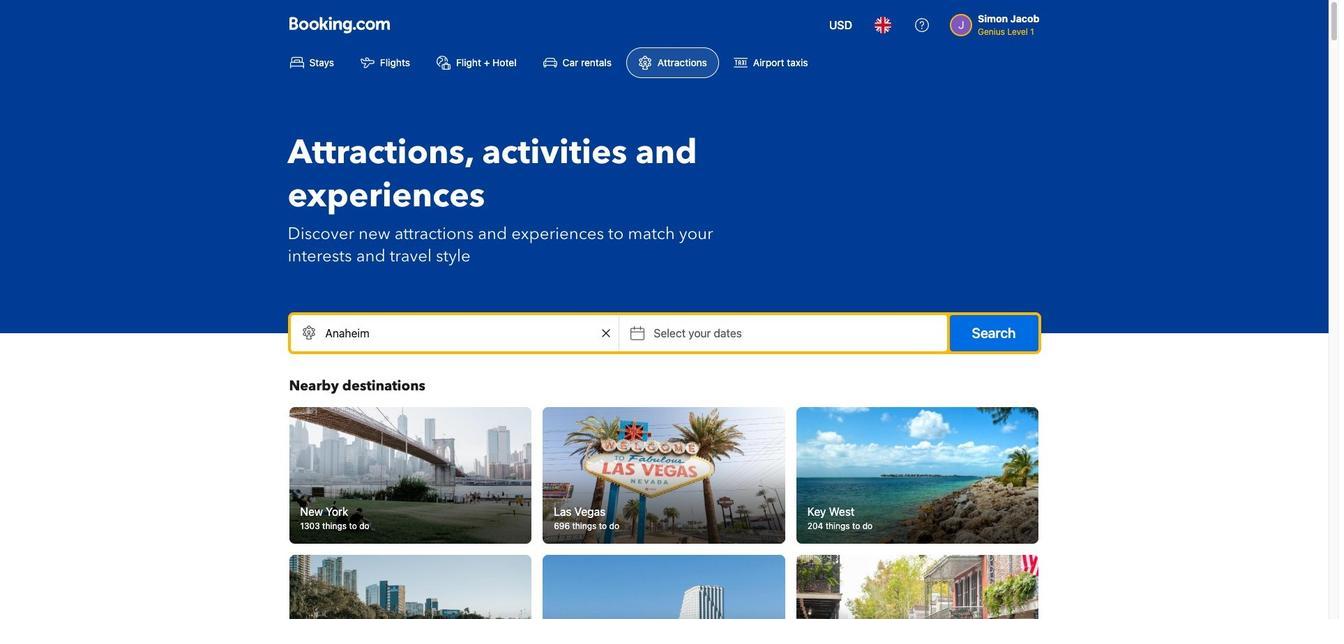 Task type: vqa. For each thing, say whether or not it's contained in the screenshot.
Sustainable to the bottom
no



Task type: locate. For each thing, give the bounding box(es) containing it.
Where are you going? search field
[[291, 315, 618, 352]]

new orleans image
[[796, 555, 1039, 619]]

booking.com image
[[289, 17, 390, 33]]

your account menu simon jacob genius level 1 element
[[950, 6, 1045, 38]]



Task type: describe. For each thing, give the bounding box(es) containing it.
san diego image
[[289, 555, 532, 619]]

key west image
[[796, 407, 1039, 544]]

miami image
[[543, 555, 785, 619]]

new york image
[[289, 407, 532, 544]]

las vegas image
[[543, 407, 785, 544]]



